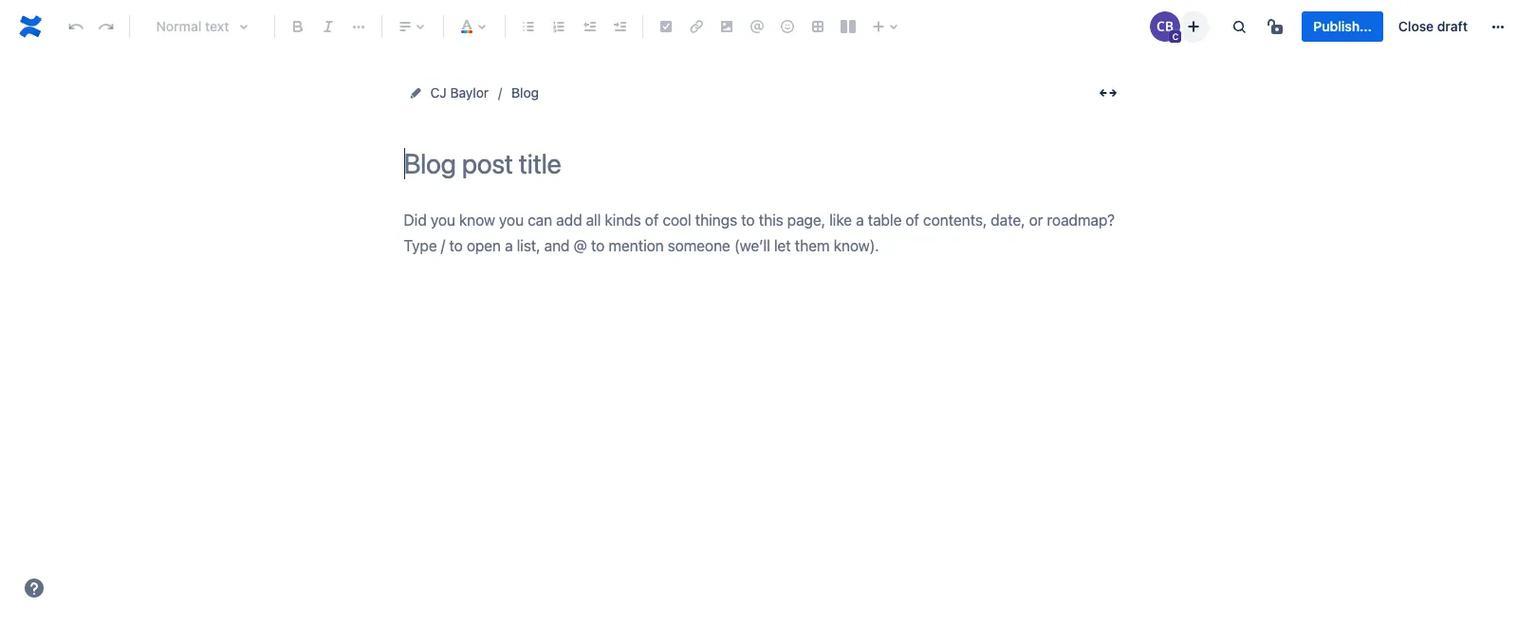 Task type: locate. For each thing, give the bounding box(es) containing it.
find and replace image
[[1228, 15, 1251, 38]]

move this blog image
[[408, 85, 423, 101]]

confluence image
[[15, 11, 46, 42]]

publish...
[[1314, 18, 1372, 34]]

help image
[[23, 577, 46, 600]]

more image
[[1487, 15, 1510, 38]]

Blog post title text field
[[404, 148, 1125, 179]]

confluence image
[[15, 11, 46, 42]]

close draft button
[[1387, 11, 1480, 42]]

publish... button
[[1303, 11, 1384, 42]]

make page full-width image
[[1097, 82, 1119, 104]]

Main content area, start typing to enter text. text field
[[404, 208, 1125, 260]]

cj
[[430, 84, 447, 101]]

table image
[[807, 15, 829, 38]]

mention image
[[746, 15, 769, 38]]

cj baylor link
[[430, 82, 489, 104]]

close draft
[[1399, 18, 1468, 34]]



Task type: vqa. For each thing, say whether or not it's contained in the screenshot.
REDO ⌘⇧Z icon
yes



Task type: describe. For each thing, give the bounding box(es) containing it.
no restrictions image
[[1266, 15, 1289, 38]]

layouts image
[[837, 15, 860, 38]]

more formatting image
[[347, 15, 370, 38]]

cj baylor image
[[1151, 11, 1181, 42]]

close
[[1399, 18, 1434, 34]]

draft
[[1438, 18, 1468, 34]]

cj baylor
[[430, 84, 489, 101]]

undo ⌘z image
[[65, 15, 87, 38]]

invite to edit image
[[1183, 15, 1206, 37]]

bold ⌘b image
[[287, 15, 309, 38]]

link image
[[685, 15, 708, 38]]

italic ⌘i image
[[317, 15, 340, 38]]

add image, video, or file image
[[716, 15, 738, 38]]

action item image
[[655, 15, 678, 38]]

emoji image
[[776, 15, 799, 38]]

baylor
[[450, 84, 489, 101]]

blog link
[[512, 82, 539, 104]]

blog
[[512, 84, 539, 101]]

indent tab image
[[608, 15, 631, 38]]

numbered list ⌘⇧7 image
[[548, 15, 570, 38]]

bullet list ⌘⇧8 image
[[517, 15, 540, 38]]

outdent ⇧tab image
[[578, 15, 601, 38]]

redo ⌘⇧z image
[[95, 15, 118, 38]]



